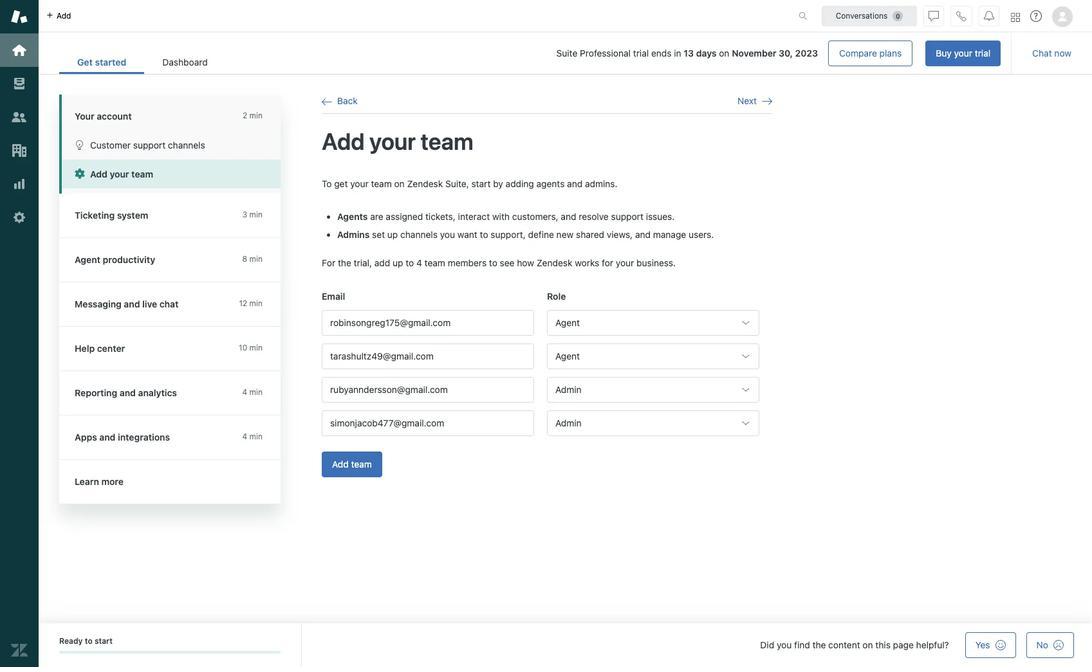 Task type: describe. For each thing, give the bounding box(es) containing it.
content
[[829, 640, 860, 651]]

did
[[760, 640, 774, 651]]

to
[[322, 178, 332, 189]]

4 for apps and integrations
[[242, 432, 247, 442]]

min for your account
[[249, 111, 263, 120]]

started
[[95, 57, 126, 68]]

team inside button
[[131, 169, 153, 180]]

ticketing
[[75, 210, 115, 221]]

find
[[794, 640, 810, 651]]

support inside "region"
[[611, 211, 644, 222]]

days
[[696, 48, 717, 59]]

see
[[500, 258, 515, 269]]

buy your trial
[[936, 48, 991, 59]]

next button
[[738, 95, 772, 107]]

min for reporting and analytics
[[249, 387, 263, 397]]

ticketing system heading
[[59, 194, 294, 238]]

get help image
[[1031, 10, 1042, 22]]

set
[[372, 229, 385, 240]]

page
[[893, 640, 914, 651]]

suite
[[556, 48, 578, 59]]

30,
[[779, 48, 793, 59]]

no button
[[1026, 633, 1074, 658]]

4 min for integrations
[[242, 432, 263, 442]]

8
[[242, 254, 247, 264]]

works
[[575, 258, 599, 269]]

min for ticketing system
[[249, 210, 263, 219]]

content-title region
[[322, 127, 772, 157]]

messaging and live chat
[[75, 299, 179, 310]]

ends
[[651, 48, 672, 59]]

2 min
[[243, 111, 263, 120]]

learn
[[75, 476, 99, 487]]

12 min
[[239, 299, 263, 308]]

you inside "region"
[[440, 229, 455, 240]]

apps and integrations heading
[[59, 416, 294, 460]]

add your team inside button
[[90, 169, 153, 180]]

help
[[75, 343, 95, 354]]

reporting image
[[11, 176, 28, 192]]

and up new
[[561, 211, 576, 222]]

chat
[[1033, 48, 1052, 59]]

adding
[[506, 178, 534, 189]]

now
[[1055, 48, 1072, 59]]

views image
[[11, 75, 28, 92]]

ticketing system
[[75, 210, 148, 221]]

and left analytics
[[120, 387, 136, 398]]

2
[[243, 111, 247, 120]]

helpful?
[[916, 640, 949, 651]]

agent productivity heading
[[59, 238, 294, 283]]

on inside "region"
[[394, 178, 405, 189]]

1 horizontal spatial zendesk
[[537, 258, 573, 269]]

plans
[[880, 48, 902, 59]]

interact
[[458, 211, 490, 222]]

tickets,
[[425, 211, 456, 222]]

admin for 2nd admin popup button from the top
[[555, 418, 582, 429]]

notifications image
[[984, 11, 994, 21]]

compare plans button
[[828, 41, 913, 66]]

0 vertical spatial up
[[387, 229, 398, 240]]

your inside 'button'
[[954, 48, 973, 59]]

back
[[337, 95, 358, 106]]

by
[[493, 178, 503, 189]]

main element
[[0, 0, 39, 667]]

center
[[97, 343, 125, 354]]

system
[[117, 210, 148, 221]]

for
[[602, 258, 613, 269]]

admins set up channels you want to support, define new shared views, and manage users.
[[337, 229, 714, 240]]

team inside button
[[351, 459, 372, 470]]

add team
[[332, 459, 372, 470]]

1 vertical spatial up
[[393, 258, 403, 269]]

next
[[738, 95, 757, 106]]

1 horizontal spatial on
[[719, 48, 730, 59]]

to get your team on zendesk suite, start by adding agents and admins.
[[322, 178, 618, 189]]

reporting
[[75, 387, 117, 398]]

ready
[[59, 637, 83, 646]]

suite,
[[445, 178, 469, 189]]

agent for 1st agent popup button from the bottom
[[555, 351, 580, 362]]

learn more button
[[59, 460, 278, 504]]

10 min
[[239, 343, 263, 353]]

agent productivity
[[75, 254, 155, 265]]

region containing to get your team on zendesk suite, start by adding agents and admins.
[[322, 177, 772, 493]]

reporting and analytics
[[75, 387, 177, 398]]

role
[[547, 291, 566, 302]]

want
[[458, 229, 477, 240]]

3
[[242, 210, 247, 219]]

0 vertical spatial zendesk
[[407, 178, 443, 189]]

compare plans
[[839, 48, 902, 59]]

1 horizontal spatial channels
[[400, 229, 438, 240]]

your account
[[75, 111, 132, 122]]

for the trial, add up to 4 team members to see how zendesk works for your business.
[[322, 258, 676, 269]]

progress-bar progress bar
[[59, 652, 281, 654]]

chat now button
[[1022, 41, 1082, 66]]

chat now
[[1033, 48, 1072, 59]]

customer support channels button
[[62, 131, 281, 160]]

2 horizontal spatial on
[[863, 640, 873, 651]]

help center
[[75, 343, 125, 354]]

add button
[[39, 0, 79, 32]]

agents are assigned tickets, interact with customers, and resolve support issues.
[[337, 211, 675, 222]]

team inside the content-title region
[[421, 128, 474, 155]]

your
[[75, 111, 94, 122]]

professional
[[580, 48, 631, 59]]

add inside "region"
[[374, 258, 390, 269]]

your inside the content-title region
[[370, 128, 416, 155]]

back button
[[322, 95, 358, 107]]

min for help center
[[249, 343, 263, 353]]

apps and integrations
[[75, 432, 170, 443]]

get started image
[[11, 42, 28, 59]]

conversations
[[836, 11, 888, 20]]

tab list containing get started
[[59, 50, 226, 74]]

compare
[[839, 48, 877, 59]]

organizations image
[[11, 142, 28, 159]]

messaging
[[75, 299, 122, 310]]

zendesk image
[[11, 642, 28, 659]]

channels inside button
[[168, 140, 205, 151]]

customer
[[90, 140, 131, 151]]

and left the 'live'
[[124, 299, 140, 310]]

trial,
[[354, 258, 372, 269]]

get started
[[77, 57, 126, 68]]

resolve
[[579, 211, 609, 222]]

november
[[732, 48, 777, 59]]

admins.
[[585, 178, 618, 189]]



Task type: locate. For each thing, give the bounding box(es) containing it.
conversations button
[[822, 5, 917, 26]]

support
[[133, 140, 166, 151], [611, 211, 644, 222]]

analytics
[[138, 387, 177, 398]]

1 horizontal spatial you
[[777, 640, 792, 651]]

0 horizontal spatial channels
[[168, 140, 205, 151]]

4 inside apps and integrations heading
[[242, 432, 247, 442]]

1 vertical spatial on
[[394, 178, 405, 189]]

1 admin button from the top
[[547, 377, 760, 403]]

on up assigned
[[394, 178, 405, 189]]

3 min
[[242, 210, 263, 219]]

you down tickets,
[[440, 229, 455, 240]]

integrations
[[118, 432, 170, 443]]

zendesk support image
[[11, 8, 28, 25]]

trial for professional
[[633, 48, 649, 59]]

min for apps and integrations
[[249, 432, 263, 442]]

in
[[674, 48, 681, 59]]

customer support channels
[[90, 140, 205, 151]]

4 min from the top
[[249, 299, 263, 308]]

to down assigned
[[406, 258, 414, 269]]

support up views,
[[611, 211, 644, 222]]

0 vertical spatial start
[[472, 178, 491, 189]]

region
[[322, 177, 772, 493]]

1 4 min from the top
[[242, 387, 263, 397]]

zendesk products image
[[1011, 13, 1020, 22]]

0 horizontal spatial support
[[133, 140, 166, 151]]

add for add team button
[[332, 459, 349, 470]]

no
[[1037, 640, 1049, 651]]

business.
[[637, 258, 676, 269]]

1 vertical spatial 4
[[242, 387, 247, 397]]

add your team
[[322, 128, 474, 155], [90, 169, 153, 180]]

0 vertical spatial agent button
[[547, 310, 760, 336]]

0 horizontal spatial trial
[[633, 48, 649, 59]]

7 min from the top
[[249, 432, 263, 442]]

1 vertical spatial admin button
[[547, 411, 760, 437]]

1 trial from the left
[[633, 48, 649, 59]]

to left see
[[489, 258, 497, 269]]

button displays agent's chat status as invisible. image
[[929, 11, 939, 21]]

admin image
[[11, 209, 28, 226]]

4 min inside apps and integrations heading
[[242, 432, 263, 442]]

reporting and analytics heading
[[59, 371, 294, 416]]

trial left ends
[[633, 48, 649, 59]]

messaging and live chat heading
[[59, 283, 294, 327]]

account
[[97, 111, 132, 122]]

learn more heading
[[59, 460, 294, 505]]

0 vertical spatial add your team
[[322, 128, 474, 155]]

min inside reporting and analytics heading
[[249, 387, 263, 397]]

dashboard tab
[[144, 50, 226, 74]]

to right want
[[480, 229, 488, 240]]

min inside agent productivity 'heading'
[[249, 254, 263, 264]]

2 vertical spatial 4
[[242, 432, 247, 442]]

and right views,
[[635, 229, 651, 240]]

1 horizontal spatial add your team
[[322, 128, 474, 155]]

2 admin from the top
[[555, 418, 582, 429]]

0 vertical spatial on
[[719, 48, 730, 59]]

tab list
[[59, 50, 226, 74]]

the right the find
[[813, 640, 826, 651]]

customers,
[[512, 211, 558, 222]]

min inside "messaging and live chat" heading
[[249, 299, 263, 308]]

you inside footer
[[777, 640, 792, 651]]

agent inside 'heading'
[[75, 254, 100, 265]]

0 vertical spatial agent
[[75, 254, 100, 265]]

agents
[[537, 178, 565, 189]]

email field for 1st admin popup button
[[322, 377, 534, 403]]

did you find the content on this page helpful?
[[760, 640, 949, 651]]

0 horizontal spatial on
[[394, 178, 405, 189]]

Email field
[[322, 310, 534, 336], [322, 344, 534, 370], [322, 377, 534, 403], [322, 411, 534, 437]]

agents
[[337, 211, 368, 222]]

add your team inside the content-title region
[[322, 128, 474, 155]]

1 vertical spatial 4 min
[[242, 432, 263, 442]]

the
[[338, 258, 351, 269], [813, 640, 826, 651]]

up right set
[[387, 229, 398, 240]]

section
[[236, 41, 1001, 66]]

add inside button
[[90, 169, 107, 180]]

12
[[239, 299, 247, 308]]

1 vertical spatial the
[[813, 640, 826, 651]]

4 min
[[242, 387, 263, 397], [242, 432, 263, 442]]

1 vertical spatial you
[[777, 640, 792, 651]]

email
[[322, 291, 345, 302]]

0 horizontal spatial you
[[440, 229, 455, 240]]

more
[[101, 476, 124, 487]]

help center heading
[[59, 327, 294, 371]]

0 vertical spatial admin button
[[547, 377, 760, 403]]

1 vertical spatial admin
[[555, 418, 582, 429]]

2 agent button from the top
[[547, 344, 760, 370]]

add your team button
[[62, 160, 281, 189]]

are
[[370, 211, 383, 222]]

with
[[492, 211, 510, 222]]

min inside the ticketing system heading
[[249, 210, 263, 219]]

min
[[249, 111, 263, 120], [249, 210, 263, 219], [249, 254, 263, 264], [249, 299, 263, 308], [249, 343, 263, 353], [249, 387, 263, 397], [249, 432, 263, 442]]

2 min from the top
[[249, 210, 263, 219]]

views,
[[607, 229, 633, 240]]

email field for 1st agent popup button from the bottom
[[322, 344, 534, 370]]

4 for reporting and analytics
[[242, 387, 247, 397]]

agent button
[[547, 310, 760, 336], [547, 344, 760, 370]]

0 vertical spatial you
[[440, 229, 455, 240]]

add team button
[[322, 452, 382, 478]]

5 min from the top
[[249, 343, 263, 353]]

0 vertical spatial support
[[133, 140, 166, 151]]

suite professional trial ends in 13 days on november 30, 2023
[[556, 48, 818, 59]]

min inside apps and integrations heading
[[249, 432, 263, 442]]

footer
[[39, 624, 1092, 667]]

your account heading
[[59, 95, 294, 131]]

agent for second agent popup button from the bottom
[[555, 318, 580, 328]]

min inside help center "heading"
[[249, 343, 263, 353]]

0 vertical spatial 4 min
[[242, 387, 263, 397]]

email field for 2nd admin popup button from the top
[[322, 411, 534, 437]]

trial inside 'button'
[[975, 48, 991, 59]]

you right did
[[777, 640, 792, 651]]

how
[[517, 258, 534, 269]]

the right the for
[[338, 258, 351, 269]]

up right trial,
[[393, 258, 403, 269]]

4 inside reporting and analytics heading
[[242, 387, 247, 397]]

productivity
[[103, 254, 155, 265]]

1 vertical spatial zendesk
[[537, 258, 573, 269]]

add right zendesk support 'icon' on the top left of the page
[[57, 11, 71, 20]]

1 vertical spatial add
[[374, 258, 390, 269]]

support up add your team button
[[133, 140, 166, 151]]

ready to start
[[59, 637, 113, 646]]

1 horizontal spatial support
[[611, 211, 644, 222]]

this
[[876, 640, 891, 651]]

1 admin from the top
[[555, 384, 582, 395]]

8 min
[[242, 254, 263, 264]]

and right agents
[[567, 178, 583, 189]]

and right apps
[[99, 432, 116, 443]]

min for messaging and live chat
[[249, 299, 263, 308]]

section containing suite professional trial ends in
[[236, 41, 1001, 66]]

you
[[440, 229, 455, 240], [777, 640, 792, 651]]

0 horizontal spatial start
[[95, 637, 113, 646]]

on
[[719, 48, 730, 59], [394, 178, 405, 189], [863, 640, 873, 651]]

2 admin button from the top
[[547, 411, 760, 437]]

new
[[557, 229, 574, 240]]

learn more
[[75, 476, 124, 487]]

4 inside "region"
[[416, 258, 422, 269]]

0 horizontal spatial add
[[57, 11, 71, 20]]

1 email field from the top
[[322, 310, 534, 336]]

3 email field from the top
[[322, 377, 534, 403]]

dashboard
[[162, 57, 208, 68]]

channels up add your team button
[[168, 140, 205, 151]]

0 horizontal spatial the
[[338, 258, 351, 269]]

admin button
[[547, 377, 760, 403], [547, 411, 760, 437]]

min inside your account heading
[[249, 111, 263, 120]]

0 vertical spatial the
[[338, 258, 351, 269]]

0 vertical spatial admin
[[555, 384, 582, 395]]

2 email field from the top
[[322, 344, 534, 370]]

customers image
[[11, 109, 28, 126]]

1 min from the top
[[249, 111, 263, 120]]

and
[[567, 178, 583, 189], [561, 211, 576, 222], [635, 229, 651, 240], [124, 299, 140, 310], [120, 387, 136, 398], [99, 432, 116, 443]]

1 vertical spatial add your team
[[90, 169, 153, 180]]

on right the days
[[719, 48, 730, 59]]

2 vertical spatial agent
[[555, 351, 580, 362]]

3 min from the top
[[249, 254, 263, 264]]

2 4 min from the top
[[242, 432, 263, 442]]

4 email field from the top
[[322, 411, 534, 437]]

assigned
[[386, 211, 423, 222]]

admins
[[337, 229, 370, 240]]

start right ready
[[95, 637, 113, 646]]

0 vertical spatial add
[[57, 11, 71, 20]]

November 30, 2023 text field
[[732, 48, 818, 59]]

trial for your
[[975, 48, 991, 59]]

start
[[472, 178, 491, 189], [95, 637, 113, 646]]

zendesk left the suite,
[[407, 178, 443, 189]]

your inside button
[[110, 169, 129, 180]]

add inside the content-title region
[[322, 128, 365, 155]]

to right ready
[[85, 637, 92, 646]]

users.
[[689, 229, 714, 240]]

1 horizontal spatial the
[[813, 640, 826, 651]]

footer containing did you find the content on this page helpful?
[[39, 624, 1092, 667]]

1 horizontal spatial add
[[374, 258, 390, 269]]

start left by
[[472, 178, 491, 189]]

0 horizontal spatial zendesk
[[407, 178, 443, 189]]

2 vertical spatial add
[[332, 459, 349, 470]]

1 vertical spatial support
[[611, 211, 644, 222]]

1 horizontal spatial trial
[[975, 48, 991, 59]]

4 min inside reporting and analytics heading
[[242, 387, 263, 397]]

0 vertical spatial channels
[[168, 140, 205, 151]]

trial
[[633, 48, 649, 59], [975, 48, 991, 59]]

1 vertical spatial agent
[[555, 318, 580, 328]]

channels down assigned
[[400, 229, 438, 240]]

get
[[334, 178, 348, 189]]

trial down notifications 'image'
[[975, 48, 991, 59]]

1 vertical spatial agent button
[[547, 344, 760, 370]]

on left this at bottom
[[863, 640, 873, 651]]

add right trial,
[[374, 258, 390, 269]]

issues.
[[646, 211, 675, 222]]

zendesk right the how
[[537, 258, 573, 269]]

yes
[[976, 640, 990, 651]]

1 vertical spatial start
[[95, 637, 113, 646]]

admin for 1st admin popup button
[[555, 384, 582, 395]]

email field for second agent popup button from the bottom
[[322, 310, 534, 336]]

6 min from the top
[[249, 387, 263, 397]]

add
[[57, 11, 71, 20], [374, 258, 390, 269]]

1 vertical spatial add
[[90, 169, 107, 180]]

10
[[239, 343, 247, 353]]

add inside button
[[332, 459, 349, 470]]

shared
[[576, 229, 604, 240]]

0 vertical spatial 4
[[416, 258, 422, 269]]

0 horizontal spatial add your team
[[90, 169, 153, 180]]

2 trial from the left
[[975, 48, 991, 59]]

add for the content-title region
[[322, 128, 365, 155]]

buy
[[936, 48, 952, 59]]

add inside popup button
[[57, 11, 71, 20]]

1 vertical spatial channels
[[400, 229, 438, 240]]

4
[[416, 258, 422, 269], [242, 387, 247, 397], [242, 432, 247, 442]]

1 agent button from the top
[[547, 310, 760, 336]]

support inside button
[[133, 140, 166, 151]]

4 min for analytics
[[242, 387, 263, 397]]

2023
[[795, 48, 818, 59]]

min for agent productivity
[[249, 254, 263, 264]]

2 vertical spatial on
[[863, 640, 873, 651]]

chat
[[159, 299, 179, 310]]

0 vertical spatial add
[[322, 128, 365, 155]]

yes button
[[965, 633, 1016, 658]]

1 horizontal spatial start
[[472, 178, 491, 189]]

channels
[[168, 140, 205, 151], [400, 229, 438, 240]]



Task type: vqa. For each thing, say whether or not it's contained in the screenshot.
agent productivity heading
yes



